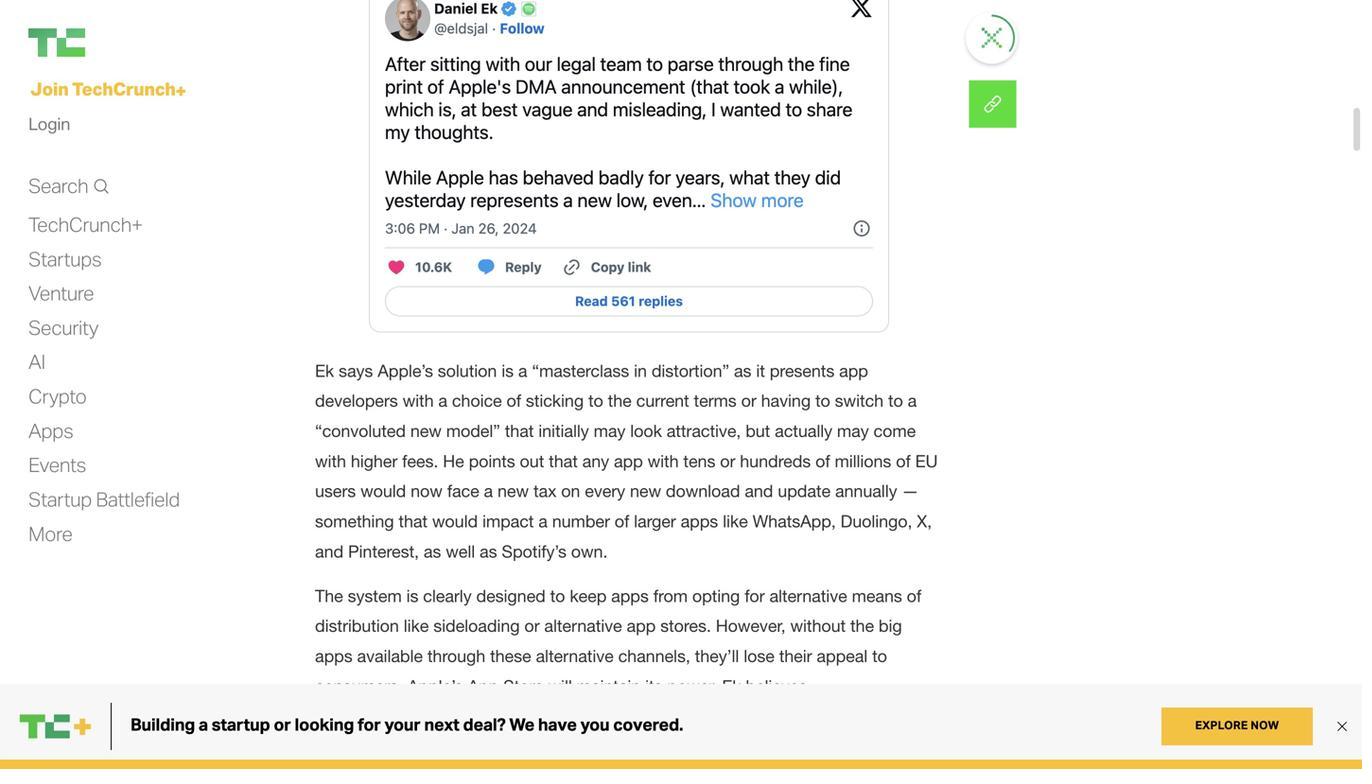 Task type: describe. For each thing, give the bounding box(es) containing it.
pinterest,
[[348, 542, 419, 561]]

a up sticking
[[518, 361, 527, 381]]

apps
[[28, 418, 73, 443]]

the inside the system is clearly designed to keep apps from opting for alternative means of distribution like sideloading or alternative app stores. however, without the big apps available through these alternative channels, they'll lose their appeal to consumers. apple's app store will maintain its power, ek believes.
[[850, 616, 874, 636]]

opting
[[692, 586, 740, 606]]

ai link
[[28, 349, 45, 375]]

believes.
[[746, 676, 812, 696]]

share on linkedin image
[[969, 80, 1016, 128]]

ek says apple's solution is a "masterclass in distortion" as it presents app developers with a choice of sticking to the current terms or having to switch to a "convoluted new model" that initially may look attractive, but actually may come with higher fees. he points out that any app with tens or hundreds of millions of eu users would now face a new tax on every new download and update annually — something that would impact a number of larger apps like whatsapp, duolingo, x, and pinterest, as well as spotify's own.
[[315, 361, 938, 561]]

it's
[[403, 765, 424, 769]]

the
[[315, 586, 343, 606]]

but
[[746, 421, 770, 441]]

search image
[[93, 177, 109, 196]]

points
[[469, 451, 515, 471]]

says
[[339, 361, 373, 381]]

annually
[[835, 481, 897, 501]]

a left choice
[[438, 391, 447, 411]]

mail link
[[969, 80, 1016, 128]]

means
[[852, 586, 902, 606]]

something
[[315, 511, 394, 531]]

ai
[[28, 349, 45, 374]]

plus,
[[315, 735, 352, 755]]

on
[[561, 481, 580, 501]]

2 may from the left
[[837, 421, 869, 441]]

crypto link
[[28, 384, 87, 409]]

techcrunch link
[[28, 28, 218, 57]]

maintain
[[577, 676, 641, 696]]

for
[[745, 586, 765, 606]]

will
[[548, 676, 572, 696]]

increased
[[473, 735, 546, 755]]

to inside plus, because of the increased fees, spotify doesn't even have a choice, ek explains — it's forced to stick with the current system.
[[481, 765, 496, 769]]

he
[[443, 451, 464, 471]]

sticking
[[526, 391, 584, 411]]

+
[[176, 79, 186, 102]]

login
[[28, 113, 70, 134]]

crypto
[[28, 384, 87, 408]]

login link
[[28, 109, 70, 139]]

share over email image
[[969, 80, 1016, 128]]

0 horizontal spatial as
[[424, 542, 441, 561]]

available
[[357, 646, 423, 666]]

out
[[520, 451, 544, 471]]

1 horizontal spatial that
[[505, 421, 534, 441]]

1 horizontal spatial would
[[432, 511, 478, 531]]

with left choice
[[403, 391, 434, 411]]

spotify
[[591, 735, 644, 755]]

startups link
[[28, 246, 102, 272]]

they'll
[[695, 646, 739, 666]]

the inside ek says apple's solution is a "masterclass in distortion" as it presents app developers with a choice of sticking to the current terms or having to switch to a "convoluted new model" that initially may look attractive, but actually may come with higher fees. he points out that any app with tens or hundreds of millions of eu users would now face a new tax on every new download and update annually — something that would impact a number of larger apps like whatsapp, duolingo, x, and pinterest, as well as spotify's own.
[[608, 391, 632, 411]]

apple's inside ek says apple's solution is a "masterclass in distortion" as it presents app developers with a choice of sticking to the current terms or having to switch to a "convoluted new model" that initially may look attractive, but actually may come with higher fees. he points out that any app with tens or hundreds of millions of eu users would now face a new tax on every new download and update annually — something that would impact a number of larger apps like whatsapp, duolingo, x, and pinterest, as well as spotify's own.
[[378, 361, 433, 381]]

join
[[30, 77, 69, 100]]

fees,
[[550, 735, 587, 755]]

with up users
[[315, 451, 346, 471]]

model"
[[446, 421, 500, 441]]

1 may from the left
[[594, 421, 626, 441]]

of inside plus, because of the increased fees, spotify doesn't even have a choice, ek explains — it's forced to stick with the current system.
[[425, 735, 440, 755]]

stick
[[501, 765, 536, 769]]

— inside plus, because of the increased fees, spotify doesn't even have a choice, ek explains — it's forced to stick with the current system.
[[382, 765, 399, 769]]

apps link
[[28, 418, 73, 444]]

is inside ek says apple's solution is a "masterclass in distortion" as it presents app developers with a choice of sticking to the current terms or having to switch to a "convoluted new model" that initially may look attractive, but actually may come with higher fees. he points out that any app with tens or hundreds of millions of eu users would now face a new tax on every new download and update annually — something that would impact a number of larger apps like whatsapp, duolingo, x, and pinterest, as well as spotify's own.
[[502, 361, 514, 381]]

a down the tax at the left bottom of the page
[[538, 511, 548, 531]]

linkedin link
[[969, 80, 1016, 128]]

look
[[630, 421, 662, 441]]

2 horizontal spatial as
[[734, 361, 751, 381]]

spotify's
[[502, 542, 566, 561]]

from
[[653, 586, 688, 606]]

through
[[427, 646, 485, 666]]

0 horizontal spatial new
[[410, 421, 442, 441]]

current for in
[[636, 391, 689, 411]]

app inside the system is clearly designed to keep apps from opting for alternative means of distribution like sideloading or alternative app stores. however, without the big apps available through these alternative channels, they'll lose their appeal to consumers. apple's app store will maintain its power, ek believes.
[[627, 616, 656, 636]]

lose
[[744, 646, 775, 666]]

1 horizontal spatial new
[[498, 481, 529, 501]]

keep
[[570, 586, 607, 606]]

big
[[879, 616, 902, 636]]

close screen image
[[982, 28, 1002, 48]]

to down "masterclass
[[588, 391, 603, 411]]

a right the face
[[484, 481, 493, 501]]

download
[[666, 481, 740, 501]]

techcrunch+ link
[[28, 212, 143, 237]]

millions
[[835, 451, 891, 471]]

1 vertical spatial apps
[[611, 586, 649, 606]]

1 vertical spatial and
[[315, 542, 343, 561]]

a inside plus, because of the increased fees, spotify doesn't even have a choice, ek explains — it's forced to stick with the current system.
[[791, 735, 800, 755]]

security link
[[28, 315, 98, 340]]

1 vertical spatial app
[[614, 451, 643, 471]]

channels,
[[618, 646, 690, 666]]

sideloading
[[433, 616, 520, 636]]

with inside plus, because of the increased fees, spotify doesn't even have a choice, ek explains — it's forced to stick with the current system.
[[541, 765, 572, 769]]

0 vertical spatial app
[[839, 361, 868, 381]]

higher
[[351, 451, 398, 471]]

own.
[[571, 542, 608, 561]]

presents
[[770, 361, 835, 381]]

startup battlefield
[[28, 487, 180, 511]]

come
[[874, 421, 916, 441]]

the system is clearly designed to keep apps from opting for alternative means of distribution like sideloading or alternative app stores. however, without the big apps available through these alternative channels, they'll lose their appeal to consumers. apple's app store will maintain its power, ek believes.
[[315, 586, 921, 696]]

now
[[411, 481, 443, 501]]

consumers.
[[315, 676, 403, 696]]

share on x image
[[969, 80, 1016, 128]]

1 horizontal spatial as
[[480, 542, 497, 561]]

well
[[446, 542, 475, 561]]

eu
[[915, 451, 938, 471]]

hundreds
[[740, 451, 811, 471]]

startups
[[28, 246, 102, 271]]

2 horizontal spatial new
[[630, 481, 661, 501]]

system
[[348, 586, 402, 606]]

venture
[[28, 281, 94, 305]]

distortion"
[[652, 361, 729, 381]]

more
[[28, 521, 72, 546]]

to left keep
[[550, 586, 565, 606]]

of right choice
[[507, 391, 521, 411]]



Task type: locate. For each thing, give the bounding box(es) containing it.
and down hundreds
[[745, 481, 773, 501]]

2 horizontal spatial ek
[[863, 735, 883, 755]]

or
[[741, 391, 756, 411], [720, 451, 735, 471], [524, 616, 540, 636]]

it
[[756, 361, 765, 381]]

app up "channels,"
[[627, 616, 656, 636]]

doesn't
[[649, 735, 705, 755]]

0 horizontal spatial apps
[[315, 646, 352, 666]]

ek left says
[[315, 361, 334, 381]]

0 vertical spatial would
[[360, 481, 406, 501]]

x,
[[917, 511, 932, 531]]

apple's
[[378, 361, 433, 381], [408, 676, 463, 696]]

1 horizontal spatial apps
[[611, 586, 649, 606]]

1 horizontal spatial is
[[502, 361, 514, 381]]

new up impact
[[498, 481, 529, 501]]

startup
[[28, 487, 92, 511]]

clearly
[[423, 586, 472, 606]]

1 vertical spatial —
[[382, 765, 399, 769]]

like down download
[[723, 511, 748, 531]]

or inside the system is clearly designed to keep apps from opting for alternative means of distribution like sideloading or alternative app stores. however, without the big apps available through these alternative channels, they'll lose their appeal to consumers. apple's app store will maintain its power, ek believes.
[[524, 616, 540, 636]]

1 vertical spatial current
[[605, 765, 658, 769]]

join techcrunch +
[[30, 77, 186, 102]]

like
[[723, 511, 748, 531], [404, 616, 429, 636]]

or right tens
[[720, 451, 735, 471]]

users
[[315, 481, 356, 501]]

0 vertical spatial —
[[902, 481, 919, 501]]

with
[[403, 391, 434, 411], [315, 451, 346, 471], [648, 451, 679, 471], [541, 765, 572, 769]]

copy share link image
[[969, 80, 1016, 128]]

that down the now
[[399, 511, 428, 531]]

1 vertical spatial ek
[[722, 676, 741, 696]]

that up the out
[[505, 421, 534, 441]]

new up fees.
[[410, 421, 442, 441]]

and
[[745, 481, 773, 501], [315, 542, 343, 561]]

fees.
[[402, 451, 438, 471]]

0 horizontal spatial would
[[360, 481, 406, 501]]

app right any at the left bottom of the page
[[614, 451, 643, 471]]

to left stick
[[481, 765, 496, 769]]

techcrunch image
[[28, 28, 85, 57]]

every
[[585, 481, 625, 501]]

1 vertical spatial or
[[720, 451, 735, 471]]

alternative down keep
[[544, 616, 622, 636]]

without
[[790, 616, 846, 636]]

having
[[761, 391, 811, 411]]

app up switch
[[839, 361, 868, 381]]

apps left from
[[611, 586, 649, 606]]

may up any at the left bottom of the page
[[594, 421, 626, 441]]

0 vertical spatial or
[[741, 391, 756, 411]]

alternative
[[769, 586, 847, 606], [544, 616, 622, 636], [536, 646, 614, 666]]

0 horizontal spatial like
[[404, 616, 429, 636]]

and down something
[[315, 542, 343, 561]]

1 horizontal spatial —
[[902, 481, 919, 501]]

2 vertical spatial or
[[524, 616, 540, 636]]

search
[[28, 173, 88, 197]]

may down switch
[[837, 421, 869, 441]]

would down the higher
[[360, 481, 406, 501]]

with down look
[[648, 451, 679, 471]]

0 horizontal spatial and
[[315, 542, 343, 561]]

the left big
[[850, 616, 874, 636]]

of up update at the right bottom of page
[[815, 451, 830, 471]]

actually
[[775, 421, 832, 441]]

ek
[[315, 361, 334, 381], [722, 676, 741, 696], [863, 735, 883, 755]]

the up look
[[608, 391, 632, 411]]

like inside the system is clearly designed to keep apps from opting for alternative means of distribution like sideloading or alternative app stores. however, without the big apps available through these alternative channels, they'll lose their appeal to consumers. apple's app store will maintain its power, ek believes.
[[404, 616, 429, 636]]

— down the because
[[382, 765, 399, 769]]

techcrunch+
[[28, 212, 143, 236]]

even
[[710, 735, 745, 755]]

like up available
[[404, 616, 429, 636]]

that down the initially
[[549, 451, 578, 471]]

ek right choice,
[[863, 735, 883, 755]]

1 vertical spatial would
[[432, 511, 478, 531]]

0 horizontal spatial is
[[406, 586, 418, 606]]

security
[[28, 315, 98, 339]]

share on reddit image
[[969, 80, 1016, 128]]

alternative up "will"
[[536, 646, 614, 666]]

0 vertical spatial current
[[636, 391, 689, 411]]

0 vertical spatial and
[[745, 481, 773, 501]]

apps inside ek says apple's solution is a "masterclass in distortion" as it presents app developers with a choice of sticking to the current terms or having to switch to a "convoluted new model" that initially may look attractive, but actually may come with higher fees. he points out that any app with tens or hundreds of millions of eu users would now face a new tax on every new download and update annually — something that would impact a number of larger apps like whatsapp, duolingo, x, and pinterest, as well as spotify's own.
[[681, 511, 718, 531]]

events link
[[28, 452, 86, 478]]

solution
[[438, 361, 497, 381]]

copy share link link
[[969, 80, 1016, 128]]

1 vertical spatial is
[[406, 586, 418, 606]]

— inside ek says apple's solution is a "masterclass in distortion" as it presents app developers with a choice of sticking to the current terms or having to switch to a "convoluted new model" that initially may look attractive, but actually may come with higher fees. he points out that any app with tens or hundreds of millions of eu users would now face a new tax on every new download and update annually — something that would impact a number of larger apps like whatsapp, duolingo, x, and pinterest, as well as spotify's own.
[[902, 481, 919, 501]]

attractive,
[[667, 421, 741, 441]]

of left larger on the bottom
[[615, 511, 629, 531]]

reddit link
[[969, 80, 1016, 128]]

0 horizontal spatial —
[[382, 765, 399, 769]]

1 vertical spatial that
[[549, 451, 578, 471]]

new
[[410, 421, 442, 441], [498, 481, 529, 501], [630, 481, 661, 501]]

1 horizontal spatial like
[[723, 511, 748, 531]]

designed
[[476, 586, 546, 606]]

face
[[447, 481, 479, 501]]

facebook link
[[969, 80, 1016, 128]]

of left eu
[[896, 451, 911, 471]]

ek inside the system is clearly designed to keep apps from opting for alternative means of distribution like sideloading or alternative app stores. however, without the big apps available through these alternative channels, they'll lose their appeal to consumers. apple's app store will maintain its power, ek believes.
[[722, 676, 741, 696]]

distribution
[[315, 616, 399, 636]]

1 vertical spatial apple's
[[408, 676, 463, 696]]

share on facebook image
[[969, 80, 1016, 128]]

the down the fees, in the left bottom of the page
[[576, 765, 600, 769]]

to up come
[[888, 391, 903, 411]]

ek inside ek says apple's solution is a "masterclass in distortion" as it presents app developers with a choice of sticking to the current terms or having to switch to a "convoluted new model" that initially may look attractive, but actually may come with higher fees. he points out that any app with tens or hundreds of millions of eu users would now face a new tax on every new download and update annually — something that would impact a number of larger apps like whatsapp, duolingo, x, and pinterest, as well as spotify's own.
[[315, 361, 334, 381]]

current up look
[[636, 391, 689, 411]]

however,
[[716, 616, 786, 636]]

— up x,
[[902, 481, 919, 501]]

have
[[750, 735, 786, 755]]

of right means
[[907, 586, 921, 606]]

0 horizontal spatial ek
[[315, 361, 334, 381]]

alternative up without
[[769, 586, 847, 606]]

0 vertical spatial like
[[723, 511, 748, 531]]

store
[[503, 676, 544, 696]]

—
[[902, 481, 919, 501], [382, 765, 399, 769]]

2 horizontal spatial apps
[[681, 511, 718, 531]]

that
[[505, 421, 534, 441], [549, 451, 578, 471], [399, 511, 428, 531]]

1 vertical spatial like
[[404, 616, 429, 636]]

duolingo,
[[841, 511, 912, 531]]

0 vertical spatial apps
[[681, 511, 718, 531]]

0 vertical spatial ek
[[315, 361, 334, 381]]

ek down they'll
[[722, 676, 741, 696]]

2 vertical spatial alternative
[[536, 646, 614, 666]]

0 horizontal spatial that
[[399, 511, 428, 531]]

0 horizontal spatial or
[[524, 616, 540, 636]]

terms
[[694, 391, 737, 411]]

0 horizontal spatial may
[[594, 421, 626, 441]]

0 vertical spatial apple's
[[378, 361, 433, 381]]

1 horizontal spatial or
[[720, 451, 735, 471]]

apps
[[681, 511, 718, 531], [611, 586, 649, 606], [315, 646, 352, 666]]

or up 'but'
[[741, 391, 756, 411]]

venture link
[[28, 281, 94, 306]]

events
[[28, 452, 86, 477]]

2 vertical spatial apps
[[315, 646, 352, 666]]

as left well
[[424, 542, 441, 561]]

of inside the system is clearly designed to keep apps from opting for alternative means of distribution like sideloading or alternative app stores. however, without the big apps available through these alternative channels, they'll lose their appeal to consumers. apple's app store will maintain its power, ek believes.
[[907, 586, 921, 606]]

1 horizontal spatial and
[[745, 481, 773, 501]]

apple's right says
[[378, 361, 433, 381]]

developers
[[315, 391, 398, 411]]

x link
[[969, 80, 1016, 128]]

startup battlefield link
[[28, 487, 180, 512]]

choice
[[452, 391, 502, 411]]

is inside the system is clearly designed to keep apps from opting for alternative means of distribution like sideloading or alternative app stores. however, without the big apps available through these alternative channels, they'll lose their appeal to consumers. apple's app store will maintain its power, ek believes.
[[406, 586, 418, 606]]

1 vertical spatial alternative
[[544, 616, 622, 636]]

1 horizontal spatial ek
[[722, 676, 741, 696]]

2 horizontal spatial that
[[549, 451, 578, 471]]

2 vertical spatial that
[[399, 511, 428, 531]]

to up actually
[[815, 391, 830, 411]]

"masterclass
[[532, 361, 629, 381]]

current inside ek says apple's solution is a "masterclass in distortion" as it presents app developers with a choice of sticking to the current terms or having to switch to a "convoluted new model" that initially may look attractive, but actually may come with higher fees. he points out that any app with tens or hundreds of millions of eu users would now face a new tax on every new download and update annually — something that would impact a number of larger apps like whatsapp, duolingo, x, and pinterest, as well as spotify's own.
[[636, 391, 689, 411]]

as right well
[[480, 542, 497, 561]]

to down big
[[872, 646, 887, 666]]

choice,
[[804, 735, 859, 755]]

ek inside plus, because of the increased fees, spotify doesn't even have a choice, ek explains — it's forced to stick with the current system.
[[863, 735, 883, 755]]

apple's down through
[[408, 676, 463, 696]]

apple's inside the system is clearly designed to keep apps from opting for alternative means of distribution like sideloading or alternative app stores. however, without the big apps available through these alternative channels, they'll lose their appeal to consumers. apple's app store will maintain its power, ek believes.
[[408, 676, 463, 696]]

switch
[[835, 391, 884, 411]]

update
[[778, 481, 831, 501]]

appeal
[[817, 646, 868, 666]]

2 vertical spatial ek
[[863, 735, 883, 755]]

0 vertical spatial that
[[505, 421, 534, 441]]

apps down distribution
[[315, 646, 352, 666]]

current inside plus, because of the increased fees, spotify doesn't even have a choice, ek explains — it's forced to stick with the current system.
[[605, 765, 658, 769]]

apps down download
[[681, 511, 718, 531]]

or down designed on the bottom of the page
[[524, 616, 540, 636]]

with down the fees, in the left bottom of the page
[[541, 765, 572, 769]]

current down spotify
[[605, 765, 658, 769]]

0 vertical spatial is
[[502, 361, 514, 381]]

new up larger on the bottom
[[630, 481, 661, 501]]

power,
[[667, 676, 717, 696]]

of
[[507, 391, 521, 411], [815, 451, 830, 471], [896, 451, 911, 471], [615, 511, 629, 531], [907, 586, 921, 606], [425, 735, 440, 755]]

the up forced
[[445, 735, 468, 755]]

2 horizontal spatial or
[[741, 391, 756, 411]]

1 horizontal spatial may
[[837, 421, 869, 441]]

as left it
[[734, 361, 751, 381]]

whatsapp,
[[753, 511, 836, 531]]

battlefield
[[96, 487, 180, 511]]

is left clearly
[[406, 586, 418, 606]]

2 vertical spatial app
[[627, 616, 656, 636]]

a right the have
[[791, 735, 800, 755]]

"convoluted
[[315, 421, 406, 441]]

like inside ek says apple's solution is a "masterclass in distortion" as it presents app developers with a choice of sticking to the current terms or having to switch to a "convoluted new model" that initially may look attractive, but actually may come with higher fees. he points out that any app with tens or hundreds of millions of eu users would now face a new tax on every new download and update annually — something that would impact a number of larger apps like whatsapp, duolingo, x, and pinterest, as well as spotify's own.
[[723, 511, 748, 531]]

is right solution
[[502, 361, 514, 381]]

0 vertical spatial alternative
[[769, 586, 847, 606]]

current for doesn't
[[605, 765, 658, 769]]

of up forced
[[425, 735, 440, 755]]

tens
[[683, 451, 715, 471]]

system.
[[662, 765, 721, 769]]

would up well
[[432, 511, 478, 531]]

a up come
[[908, 391, 917, 411]]

these
[[490, 646, 531, 666]]

a
[[518, 361, 527, 381], [438, 391, 447, 411], [908, 391, 917, 411], [484, 481, 493, 501], [538, 511, 548, 531], [791, 735, 800, 755]]

close screen button
[[968, 14, 1016, 61]]

more link
[[28, 521, 72, 547]]



Task type: vqa. For each thing, say whether or not it's contained in the screenshot.
impact
yes



